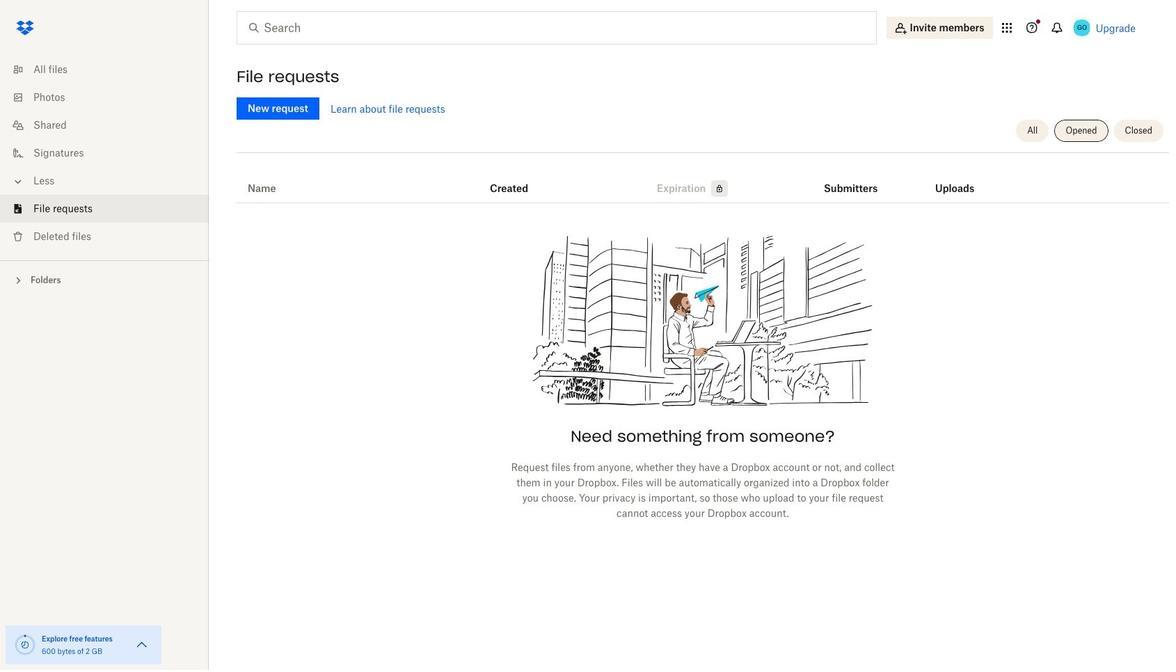 Task type: describe. For each thing, give the bounding box(es) containing it.
2 column header from the left
[[936, 164, 991, 197]]

1 column header from the left
[[824, 164, 880, 197]]

quota usage progress bar
[[14, 634, 36, 657]]



Task type: locate. For each thing, give the bounding box(es) containing it.
list item
[[0, 195, 209, 223]]

pro trial element
[[706, 180, 728, 197]]

less image
[[11, 175, 25, 189]]

Search in folder "Dropbox" text field
[[264, 19, 848, 36]]

1 horizontal spatial column header
[[936, 164, 991, 197]]

list
[[0, 47, 209, 260]]

column header
[[824, 164, 880, 197], [936, 164, 991, 197]]

row
[[237, 158, 1170, 203]]

dropbox image
[[11, 14, 39, 42]]

0 horizontal spatial column header
[[824, 164, 880, 197]]

quota usage image
[[14, 634, 36, 657]]



Task type: vqa. For each thing, say whether or not it's contained in the screenshot.
the leftmost Androgynous
no



